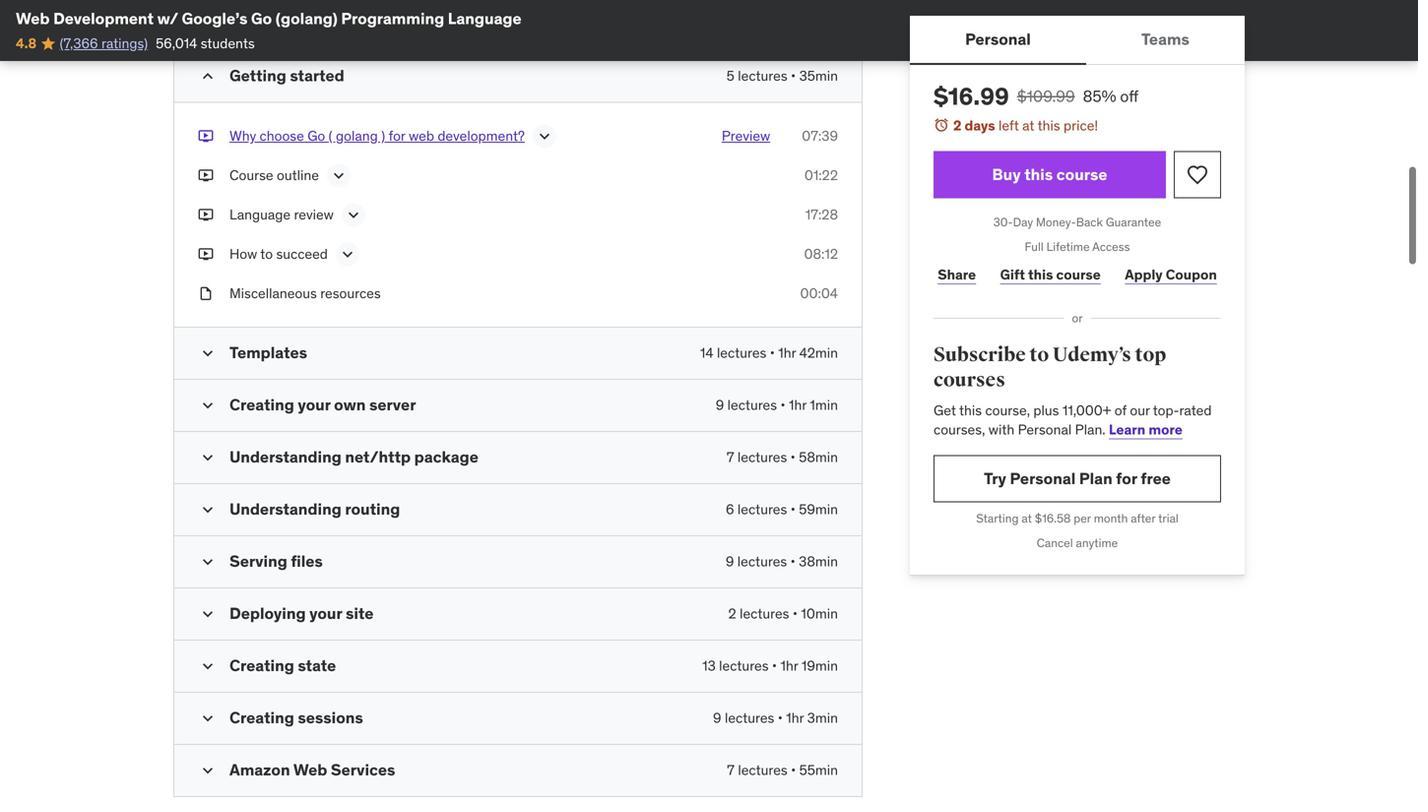 Task type: describe. For each thing, give the bounding box(es) containing it.
• left 173
[[246, 21, 251, 39]]

udemy's
[[1053, 343, 1132, 367]]

• for serving files
[[791, 553, 796, 571]]

getting
[[230, 65, 286, 86]]

understanding for understanding net/http package
[[230, 447, 342, 467]]

state
[[298, 656, 336, 676]]

creating for creating sessions
[[230, 708, 294, 729]]

• for creating your own server
[[781, 397, 786, 414]]

apply
[[1125, 266, 1163, 284]]

apply coupon button
[[1121, 255, 1222, 295]]

01:22
[[805, 166, 838, 184]]

after
[[1131, 511, 1156, 527]]

creating sessions
[[230, 708, 363, 729]]

learn more
[[1109, 421, 1183, 439]]

per
[[1074, 511, 1091, 527]]

files
[[291, 552, 323, 572]]

our
[[1130, 402, 1150, 419]]

own
[[334, 395, 366, 415]]

19
[[173, 21, 187, 39]]

miscellaneous
[[230, 285, 317, 302]]

30-
[[994, 215, 1013, 230]]

starting at $16.58 per month after trial cancel anytime
[[976, 511, 1179, 551]]

(golang)
[[276, 8, 338, 29]]

starting
[[976, 511, 1019, 527]]

58min
[[799, 449, 838, 467]]

xsmall image for course
[[198, 166, 214, 185]]

lectures for getting started
[[738, 67, 788, 85]]

at inside "starting at $16.58 per month after trial cancel anytime"
[[1022, 511, 1032, 527]]

deploying
[[230, 604, 306, 624]]

(7,366
[[60, 34, 98, 52]]

7 lectures • 58min
[[727, 449, 838, 467]]

creating for creating state
[[230, 656, 294, 676]]

money-
[[1036, 215, 1077, 230]]

small image for templates
[[198, 344, 218, 364]]

days
[[965, 117, 996, 134]]

9 lectures • 1hr 1min
[[716, 397, 838, 414]]

small image for amazon web services
[[198, 762, 218, 781]]

miscellaneous resources
[[230, 285, 381, 302]]

day
[[1013, 215, 1034, 230]]

or
[[1072, 311, 1083, 326]]

small image for creating sessions
[[198, 709, 218, 729]]

14
[[700, 344, 714, 362]]

more
[[1149, 421, 1183, 439]]

• for getting started
[[791, 67, 796, 85]]

understanding net/http package
[[230, 447, 479, 467]]

why
[[230, 127, 256, 145]]

free
[[1141, 469, 1171, 489]]

server
[[369, 395, 416, 415]]

0 horizontal spatial web
[[16, 8, 50, 29]]

small image for getting started
[[198, 66, 218, 86]]

tab list containing personal
[[910, 16, 1245, 65]]

w/
[[157, 8, 178, 29]]

wishlist image
[[1186, 163, 1210, 187]]

9 for serving files
[[726, 553, 734, 571]]

xsmall image for how
[[198, 245, 214, 264]]

ratings)
[[101, 34, 148, 52]]

course
[[230, 166, 274, 184]]

lectures for serving files
[[738, 553, 787, 571]]

amazon web services
[[230, 761, 395, 781]]

left
[[999, 117, 1019, 134]]

learn
[[1109, 421, 1146, 439]]

• for templates
[[770, 344, 775, 362]]

13
[[703, 658, 716, 675]]

creating for creating your own server
[[230, 395, 294, 415]]

your for creating
[[298, 395, 331, 415]]

1 vertical spatial web
[[293, 761, 327, 781]]

web development w/ google's go (golang) programming language
[[16, 8, 522, 29]]

understanding routing
[[230, 500, 400, 520]]

top
[[1135, 343, 1167, 367]]

56,014 students
[[156, 34, 255, 52]]

trial
[[1159, 511, 1179, 527]]

to for subscribe
[[1030, 343, 1049, 367]]

$109.99
[[1017, 86, 1075, 106]]

top-
[[1153, 402, 1180, 419]]

this for gift
[[1029, 266, 1054, 284]]

course for buy this course
[[1057, 165, 1108, 185]]

subscribe to udemy's top courses
[[934, 343, 1167, 393]]

getting started
[[230, 65, 345, 86]]

• for creating state
[[772, 658, 777, 675]]

small image for creating your own server
[[198, 396, 218, 416]]

try personal plan for free link
[[934, 456, 1222, 503]]

course outline
[[230, 166, 319, 184]]

lectures for amazon web services
[[738, 762, 788, 780]]

• for creating sessions
[[778, 710, 783, 728]]

review
[[294, 206, 334, 224]]

try
[[984, 469, 1007, 489]]

serving files
[[230, 552, 323, 572]]

• left 19h 12m
[[331, 21, 337, 39]]

buy this course button
[[934, 151, 1166, 199]]

show lecture description image for how to succeed
[[338, 245, 358, 264]]

learn more link
[[1109, 421, 1183, 439]]

small image for creating state
[[198, 657, 218, 677]]

13 lectures • 1hr 19min
[[703, 658, 838, 675]]

1 vertical spatial go
[[308, 127, 325, 145]]

with
[[989, 421, 1015, 439]]

programming
[[341, 8, 444, 29]]

0 horizontal spatial for
[[389, 127, 405, 145]]

• for deploying your site
[[793, 605, 798, 623]]

subscribe
[[934, 343, 1026, 367]]

sections
[[191, 21, 242, 39]]

0 vertical spatial at
[[1023, 117, 1035, 134]]

show lecture description image for course outline
[[329, 166, 349, 186]]

outline
[[277, 166, 319, 184]]

get
[[934, 402, 956, 419]]

sessions
[[298, 708, 363, 729]]

0 horizontal spatial go
[[251, 8, 272, 29]]

08:12
[[804, 245, 838, 263]]

gift
[[1001, 266, 1025, 284]]

(
[[329, 127, 333, 145]]

9 for creating sessions
[[713, 710, 722, 728]]

plan.
[[1075, 421, 1106, 439]]

55min
[[800, 762, 838, 780]]



Task type: vqa. For each thing, say whether or not it's contained in the screenshot.
This within the button
yes



Task type: locate. For each thing, give the bounding box(es) containing it.
tab list
[[910, 16, 1245, 65]]

lectures for understanding net/http package
[[738, 449, 787, 467]]

2 up 13 lectures • 1hr 19min
[[729, 605, 737, 623]]

at left $16.58
[[1022, 511, 1032, 527]]

0 horizontal spatial 2
[[729, 605, 737, 623]]

10min
[[801, 605, 838, 623]]

$16.58
[[1035, 511, 1071, 527]]

lectures for templates
[[717, 344, 767, 362]]

small image for understanding routing
[[198, 500, 218, 520]]

2 xsmall image from the top
[[198, 205, 214, 225]]

2 days left at this price!
[[954, 117, 1099, 134]]

2 vertical spatial xsmall image
[[198, 284, 214, 303]]

golang
[[336, 127, 378, 145]]

• left 35min
[[791, 67, 796, 85]]

42min
[[800, 344, 838, 362]]

get this course, plus 11,000+ of our top-rated courses, with personal plan.
[[934, 402, 1212, 439]]

coupon
[[1166, 266, 1217, 284]]

of
[[1115, 402, 1127, 419]]

9 down 13
[[713, 710, 722, 728]]

course for gift this course
[[1057, 266, 1101, 284]]

started
[[290, 65, 345, 86]]

package
[[414, 447, 479, 467]]

this
[[1038, 117, 1061, 134], [1025, 165, 1053, 185], [1029, 266, 1054, 284], [959, 402, 982, 419]]

back
[[1076, 215, 1103, 230]]

courses
[[934, 369, 1006, 393]]

1 vertical spatial personal
[[1018, 421, 1072, 439]]

2 for 2 days left at this price!
[[954, 117, 962, 134]]

this up courses,
[[959, 402, 982, 419]]

at
[[1023, 117, 1035, 134], [1022, 511, 1032, 527]]

• left 1min on the right
[[781, 397, 786, 414]]

lectures
[[278, 21, 328, 39], [738, 67, 788, 85], [717, 344, 767, 362], [728, 397, 777, 414], [738, 449, 787, 467], [738, 501, 787, 519], [738, 553, 787, 571], [740, 605, 790, 623], [719, 658, 769, 675], [725, 710, 775, 728], [738, 762, 788, 780]]

1 vertical spatial show lecture description image
[[344, 205, 363, 225]]

1 vertical spatial to
[[1030, 343, 1049, 367]]

2 understanding from the top
[[230, 500, 342, 520]]

2 creating from the top
[[230, 656, 294, 676]]

2 small image from the top
[[198, 500, 218, 520]]

2 right alarm icon
[[954, 117, 962, 134]]

0 vertical spatial 2
[[954, 117, 962, 134]]

1 xsmall image from the top
[[198, 127, 214, 146]]

lectures right '14'
[[717, 344, 767, 362]]

development?
[[438, 127, 525, 145]]

2 course from the top
[[1057, 266, 1101, 284]]

creating down the deploying
[[230, 656, 294, 676]]

4 small image from the top
[[198, 553, 218, 572]]

2 small image from the top
[[198, 344, 218, 364]]

0 vertical spatial show lecture description image
[[329, 166, 349, 186]]

xsmall image for language
[[198, 205, 214, 225]]

total
[[393, 21, 421, 39]]

small image for understanding net/http package
[[198, 448, 218, 468]]

1 vertical spatial small image
[[198, 500, 218, 520]]

1 vertical spatial 7
[[727, 762, 735, 780]]

creating state
[[230, 656, 336, 676]]

11,000+
[[1063, 402, 1112, 419]]

personal down plus on the bottom right of page
[[1018, 421, 1072, 439]]

85%
[[1083, 86, 1117, 106]]

creating your own server
[[230, 395, 416, 415]]

your left site
[[309, 604, 342, 624]]

show lecture description image down (
[[329, 166, 349, 186]]

this right gift
[[1029, 266, 1054, 284]]

1hr left 42min
[[779, 344, 796, 362]]

creating down templates
[[230, 395, 294, 415]]

buy this course
[[993, 165, 1108, 185]]

• left "38min"
[[791, 553, 796, 571]]

to right how
[[260, 245, 273, 263]]

share
[[938, 266, 976, 284]]

language review
[[230, 206, 334, 224]]

show lecture description image up resources
[[338, 245, 358, 264]]

6 small image from the top
[[198, 709, 218, 729]]

2 vertical spatial show lecture description image
[[338, 245, 358, 264]]

0 horizontal spatial to
[[260, 245, 273, 263]]

• for understanding routing
[[791, 501, 796, 519]]

small image for deploying your site
[[198, 605, 218, 625]]

0 vertical spatial 9
[[716, 397, 724, 414]]

1min
[[810, 397, 838, 414]]

0 vertical spatial web
[[16, 8, 50, 29]]

xsmall image left "course"
[[198, 166, 214, 185]]

lectures up 13 lectures • 1hr 19min
[[740, 605, 790, 623]]

0 vertical spatial creating
[[230, 395, 294, 415]]

1 horizontal spatial web
[[293, 761, 327, 781]]

0 vertical spatial language
[[448, 8, 522, 29]]

course
[[1057, 165, 1108, 185], [1057, 266, 1101, 284]]

teams
[[1142, 29, 1190, 49]]

xsmall image left miscellaneous
[[198, 284, 214, 303]]

lectures for creating your own server
[[728, 397, 777, 414]]

creating
[[230, 395, 294, 415], [230, 656, 294, 676], [230, 708, 294, 729]]

plus
[[1034, 402, 1059, 419]]

1 xsmall image from the top
[[198, 166, 214, 185]]

go up students
[[251, 8, 272, 29]]

0 vertical spatial personal
[[966, 29, 1031, 49]]

0 vertical spatial understanding
[[230, 447, 342, 467]]

xsmall image left how
[[198, 245, 214, 264]]

3min
[[808, 710, 838, 728]]

personal up $16.58
[[1010, 469, 1076, 489]]

19h 12m
[[340, 21, 390, 39]]

0 vertical spatial go
[[251, 8, 272, 29]]

6
[[726, 501, 734, 519]]

1 vertical spatial for
[[1116, 469, 1138, 489]]

lectures down 14 lectures • 1hr 42min
[[728, 397, 777, 414]]

this for get
[[959, 402, 982, 419]]

lectures down 9 lectures • 1hr 1min
[[738, 449, 787, 467]]

lectures down 6 lectures • 59min
[[738, 553, 787, 571]]

share button
[[934, 255, 981, 295]]

lectures right '6'
[[738, 501, 787, 519]]

language down "course"
[[230, 206, 291, 224]]

5 small image from the top
[[198, 657, 218, 677]]

this for buy
[[1025, 165, 1053, 185]]

course inside button
[[1057, 165, 1108, 185]]

personal inside get this course, plus 11,000+ of our top-rated courses, with personal plan.
[[1018, 421, 1072, 439]]

show lecture description image
[[329, 166, 349, 186], [344, 205, 363, 225], [338, 245, 358, 264]]

this right buy
[[1025, 165, 1053, 185]]

1 creating from the top
[[230, 395, 294, 415]]

your
[[298, 395, 331, 415], [309, 604, 342, 624]]

1 vertical spatial course
[[1057, 266, 1101, 284]]

how to succeed
[[230, 245, 328, 263]]

language right the 'total'
[[448, 8, 522, 29]]

show lecture description image
[[535, 127, 555, 146]]

lectures right '5'
[[738, 67, 788, 85]]

1 horizontal spatial language
[[448, 8, 522, 29]]

1hr for your
[[789, 397, 807, 414]]

gift this course link
[[996, 255, 1105, 295]]

19 sections • 173 lectures • 19h 12m total length
[[173, 21, 464, 39]]

courses,
[[934, 421, 986, 439]]

1 horizontal spatial to
[[1030, 343, 1049, 367]]

• for understanding net/http package
[[791, 449, 796, 467]]

1 small image from the top
[[198, 448, 218, 468]]

1 small image from the top
[[198, 66, 218, 86]]

choose
[[260, 127, 304, 145]]

this down the $109.99
[[1038, 117, 1061, 134]]

14 lectures • 1hr 42min
[[700, 344, 838, 362]]

why choose go ( golang ) for web development?
[[230, 127, 525, 145]]

9 for creating your own server
[[716, 397, 724, 414]]

0 vertical spatial 7
[[727, 449, 734, 467]]

plan
[[1080, 469, 1113, 489]]

show lecture description image for language review
[[344, 205, 363, 225]]

students
[[201, 34, 255, 52]]

1hr left 3min
[[786, 710, 804, 728]]

1 vertical spatial language
[[230, 206, 291, 224]]

net/http
[[345, 447, 411, 467]]

7 for understanding net/http package
[[727, 449, 734, 467]]

alarm image
[[934, 117, 950, 133]]

38min
[[799, 553, 838, 571]]

web up 4.8
[[16, 8, 50, 29]]

lectures for understanding routing
[[738, 501, 787, 519]]

2 vertical spatial personal
[[1010, 469, 1076, 489]]

go left (
[[308, 127, 325, 145]]

0 vertical spatial xsmall image
[[198, 127, 214, 146]]

course up the back
[[1057, 165, 1108, 185]]

30-day money-back guarantee full lifetime access
[[994, 215, 1162, 255]]

personal
[[966, 29, 1031, 49], [1018, 421, 1072, 439], [1010, 469, 1076, 489]]

0 vertical spatial for
[[389, 127, 405, 145]]

• for amazon web services
[[791, 762, 796, 780]]

0 vertical spatial to
[[260, 245, 273, 263]]

lectures for creating sessions
[[725, 710, 775, 728]]

0 vertical spatial your
[[298, 395, 331, 415]]

google's
[[182, 8, 248, 29]]

at right left
[[1023, 117, 1035, 134]]

understanding up the serving files
[[230, 500, 342, 520]]

(7,366 ratings)
[[60, 34, 148, 52]]

• left 3min
[[778, 710, 783, 728]]

anytime
[[1076, 536, 1118, 551]]

price!
[[1064, 117, 1099, 134]]

4.8
[[16, 34, 37, 52]]

1hr left 1min on the right
[[789, 397, 807, 414]]

1 course from the top
[[1057, 165, 1108, 185]]

understanding
[[230, 447, 342, 467], [230, 500, 342, 520]]

site
[[346, 604, 374, 624]]

small image
[[198, 448, 218, 468], [198, 500, 218, 520], [198, 605, 218, 625]]

9 lectures • 38min
[[726, 553, 838, 571]]

3 creating from the top
[[230, 708, 294, 729]]

2 vertical spatial 9
[[713, 710, 722, 728]]

1hr for sessions
[[786, 710, 804, 728]]

your for deploying
[[309, 604, 342, 624]]

lectures for creating state
[[719, 658, 769, 675]]

3 small image from the top
[[198, 605, 218, 625]]

succeed
[[276, 245, 328, 263]]

web right amazon
[[293, 761, 327, 781]]

xsmall image
[[198, 127, 214, 146], [198, 245, 214, 264], [198, 284, 214, 303]]

9 down '6'
[[726, 553, 734, 571]]

month
[[1094, 511, 1128, 527]]

2 xsmall image from the top
[[198, 245, 214, 264]]

7 for amazon web services
[[727, 762, 735, 780]]

• left 42min
[[770, 344, 775, 362]]

understanding up understanding routing
[[230, 447, 342, 467]]

0 horizontal spatial language
[[230, 206, 291, 224]]

1 vertical spatial your
[[309, 604, 342, 624]]

to inside subscribe to udemy's top courses
[[1030, 343, 1049, 367]]

2 for 2 lectures • 10min
[[729, 605, 737, 623]]

course down lifetime on the top right
[[1057, 266, 1101, 284]]

small image for serving files
[[198, 553, 218, 572]]

1 horizontal spatial for
[[1116, 469, 1138, 489]]

9
[[716, 397, 724, 414], [726, 553, 734, 571], [713, 710, 722, 728]]

this inside button
[[1025, 165, 1053, 185]]

xsmall image left why
[[198, 127, 214, 146]]

amazon
[[230, 761, 290, 781]]

1 horizontal spatial go
[[308, 127, 325, 145]]

this inside get this course, plus 11,000+ of our top-rated courses, with personal plan.
[[959, 402, 982, 419]]

7 up '6'
[[727, 449, 734, 467]]

1hr for state
[[781, 658, 798, 675]]

full
[[1025, 239, 1044, 255]]

1 horizontal spatial 2
[[954, 117, 962, 134]]

7 small image from the top
[[198, 762, 218, 781]]

• left 55min
[[791, 762, 796, 780]]

1 vertical spatial xsmall image
[[198, 205, 214, 225]]

small image
[[198, 66, 218, 86], [198, 344, 218, 364], [198, 396, 218, 416], [198, 553, 218, 572], [198, 657, 218, 677], [198, 709, 218, 729], [198, 762, 218, 781]]

your left own
[[298, 395, 331, 415]]

understanding for understanding routing
[[230, 500, 342, 520]]

personal inside "button"
[[966, 29, 1031, 49]]

language
[[448, 8, 522, 29], [230, 206, 291, 224]]

length
[[424, 21, 464, 39]]

to for how
[[260, 245, 273, 263]]

3 small image from the top
[[198, 396, 218, 416]]

7 down 9 lectures • 1hr 3min
[[727, 762, 735, 780]]

1 vertical spatial at
[[1022, 511, 1032, 527]]

1 vertical spatial xsmall image
[[198, 245, 214, 264]]

9 lectures • 1hr 3min
[[713, 710, 838, 728]]

1 vertical spatial creating
[[230, 656, 294, 676]]

2 vertical spatial creating
[[230, 708, 294, 729]]

lectures down 9 lectures • 1hr 3min
[[738, 762, 788, 780]]

xsmall image
[[198, 166, 214, 185], [198, 205, 214, 225]]

56,014
[[156, 34, 197, 52]]

• left the 58min
[[791, 449, 796, 467]]

0 vertical spatial small image
[[198, 448, 218, 468]]

9 down 14 lectures • 1hr 42min
[[716, 397, 724, 414]]

lectures right 13
[[719, 658, 769, 675]]

lectures down 13 lectures • 1hr 19min
[[725, 710, 775, 728]]

personal up $16.99
[[966, 29, 1031, 49]]

xsmall image left language review
[[198, 205, 214, 225]]

show lecture description image right review
[[344, 205, 363, 225]]

1 understanding from the top
[[230, 447, 342, 467]]

1hr left 19min
[[781, 658, 798, 675]]

)
[[381, 127, 385, 145]]

resources
[[320, 285, 381, 302]]

to left udemy's
[[1030, 343, 1049, 367]]

$16.99
[[934, 82, 1010, 111]]

1 vertical spatial 9
[[726, 553, 734, 571]]

17:28
[[806, 206, 838, 224]]

for left free
[[1116, 469, 1138, 489]]

for right ')'
[[389, 127, 405, 145]]

• left 59min
[[791, 501, 796, 519]]

xsmall image for why
[[198, 127, 214, 146]]

deploying your site
[[230, 604, 374, 624]]

• left the 10min
[[793, 605, 798, 623]]

• left 19min
[[772, 658, 777, 675]]

lectures for deploying your site
[[740, 605, 790, 623]]

lectures right 173
[[278, 21, 328, 39]]

gift this course
[[1001, 266, 1101, 284]]

•
[[246, 21, 251, 39], [331, 21, 337, 39], [791, 67, 796, 85], [770, 344, 775, 362], [781, 397, 786, 414], [791, 449, 796, 467], [791, 501, 796, 519], [791, 553, 796, 571], [793, 605, 798, 623], [772, 658, 777, 675], [778, 710, 783, 728], [791, 762, 796, 780]]

web
[[16, 8, 50, 29], [293, 761, 327, 781]]

creating up amazon
[[230, 708, 294, 729]]

0 vertical spatial course
[[1057, 165, 1108, 185]]

development
[[53, 8, 154, 29]]

3 xsmall image from the top
[[198, 284, 214, 303]]

1 vertical spatial understanding
[[230, 500, 342, 520]]

2 vertical spatial small image
[[198, 605, 218, 625]]

off
[[1120, 86, 1139, 106]]

0 vertical spatial xsmall image
[[198, 166, 214, 185]]

1 vertical spatial 2
[[729, 605, 737, 623]]



